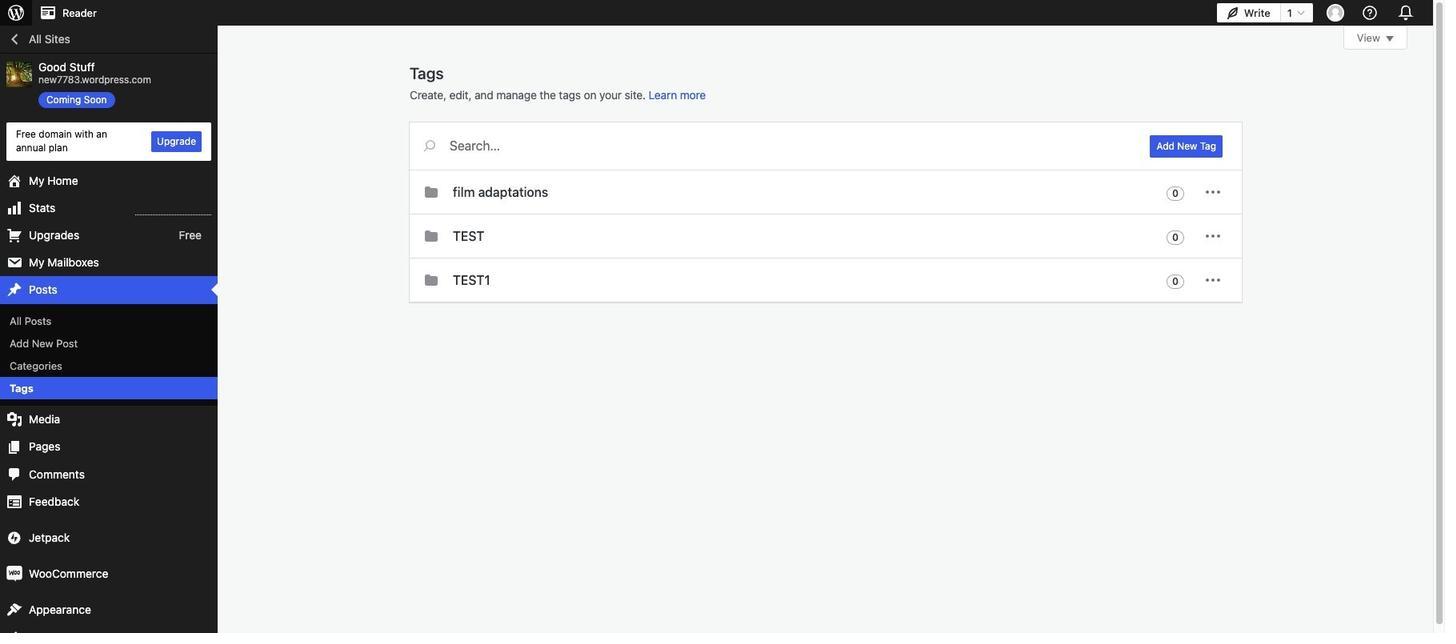 Task type: locate. For each thing, give the bounding box(es) containing it.
0 vertical spatial img image
[[6, 530, 22, 546]]

1 vertical spatial toggle menu image
[[1204, 227, 1223, 246]]

Search search field
[[450, 122, 1131, 169]]

2 toggle menu image from the top
[[1204, 227, 1223, 246]]

row
[[410, 170, 1242, 303]]

1 img image from the top
[[6, 530, 22, 546]]

1 vertical spatial img image
[[6, 566, 22, 582]]

toggle menu image
[[1204, 183, 1223, 202], [1204, 227, 1223, 246], [1204, 271, 1223, 290]]

img image
[[6, 530, 22, 546], [6, 566, 22, 582]]

0 vertical spatial toggle menu image
[[1204, 183, 1223, 202]]

1 toggle menu image from the top
[[1204, 183, 1223, 202]]

2 vertical spatial toggle menu image
[[1204, 271, 1223, 290]]

manage your notifications image
[[1395, 2, 1418, 24]]

help image
[[1361, 3, 1380, 22]]

film adaptations image
[[422, 183, 441, 202]]

main content
[[410, 26, 1408, 303]]

None search field
[[410, 122, 1131, 169]]

3 toggle menu image from the top
[[1204, 271, 1223, 290]]

open search image
[[410, 136, 450, 155]]

test1 image
[[422, 271, 441, 290]]

manage your sites image
[[6, 3, 26, 22]]



Task type: vqa. For each thing, say whether or not it's contained in the screenshot.
Displaying all sites. element at the top of the page
no



Task type: describe. For each thing, give the bounding box(es) containing it.
closed image
[[1386, 36, 1394, 42]]

toggle menu image for test1 icon
[[1204, 271, 1223, 290]]

toggle menu image for test image
[[1204, 227, 1223, 246]]

highest hourly views 0 image
[[135, 205, 211, 215]]

toggle menu image for film adaptations image
[[1204, 183, 1223, 202]]

2 img image from the top
[[6, 566, 22, 582]]

my profile image
[[1327, 4, 1345, 22]]

test image
[[422, 227, 441, 246]]



